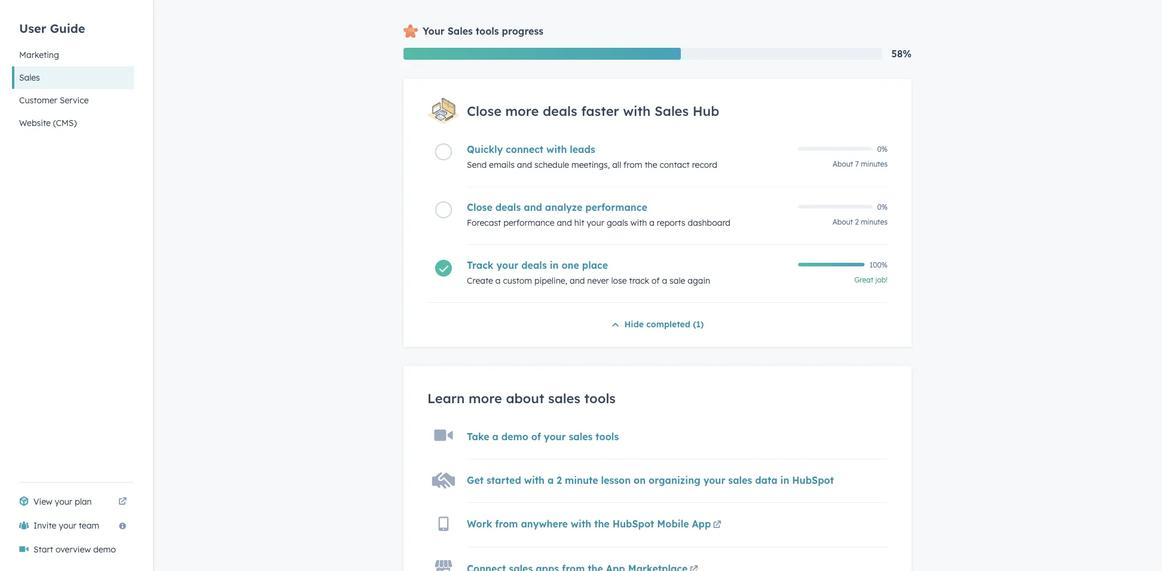 Task type: vqa. For each thing, say whether or not it's contained in the screenshot.
Last contacted
no



Task type: describe. For each thing, give the bounding box(es) containing it.
minutes for quickly connect with leads
[[861, 160, 888, 169]]

track
[[467, 259, 494, 271]]

close deals and analyze performance forecast performance and hit your goals with a reports dashboard
[[467, 201, 731, 228]]

the inside quickly connect with leads send emails and schedule meetings, all from the contact record
[[645, 160, 658, 170]]

analyze
[[545, 201, 583, 213]]

forecast
[[467, 218, 501, 228]]

great
[[855, 276, 874, 285]]

demo for a
[[502, 431, 529, 443]]

view
[[33, 497, 52, 507]]

learn
[[428, 390, 465, 407]]

goals
[[607, 218, 628, 228]]

on
[[634, 475, 646, 487]]

0% for quickly connect with leads
[[878, 144, 888, 153]]

hide completed (1) button
[[612, 318, 704, 333]]

about 2 minutes
[[833, 218, 888, 227]]

your sales tools progress progress bar
[[404, 48, 681, 60]]

58%
[[892, 48, 912, 60]]

job!
[[876, 276, 888, 285]]

hide completed (1)
[[625, 319, 704, 330]]

start overview demo link
[[12, 538, 134, 562]]

2 horizontal spatial sales
[[655, 103, 689, 119]]

get started with a 2 minute lesson on organizing your sales data in hubspot link
[[467, 475, 834, 487]]

more for deals
[[506, 103, 539, 119]]

data
[[755, 475, 778, 487]]

marketing button
[[12, 44, 134, 66]]

0 horizontal spatial the
[[595, 518, 610, 530]]

a left minute
[[548, 475, 554, 487]]

service
[[60, 95, 89, 106]]

close more deals faster with sales hub
[[467, 103, 720, 119]]

hide
[[625, 319, 644, 330]]

invite
[[33, 521, 56, 531]]

(1)
[[693, 319, 704, 330]]

7
[[856, 160, 859, 169]]

pipeline,
[[535, 276, 568, 286]]

guide
[[50, 21, 85, 36]]

work from anywhere with the hubspot mobile app link
[[467, 518, 724, 533]]

completed
[[647, 319, 691, 330]]

minute
[[565, 475, 598, 487]]

app
[[692, 518, 711, 530]]

1 horizontal spatial performance
[[586, 201, 648, 213]]

place
[[582, 259, 608, 271]]

your down about
[[544, 431, 566, 443]]

started
[[487, 475, 521, 487]]

create
[[467, 276, 493, 286]]

send
[[467, 160, 487, 170]]

customer
[[19, 95, 57, 106]]

link opens in a new window image inside view your plan link
[[118, 498, 127, 507]]

with inside work from anywhere with the hubspot mobile app link
[[571, 518, 592, 530]]

take a demo of your sales tools link
[[467, 431, 619, 443]]

view your plan
[[33, 497, 92, 507]]

about for quickly connect with leads
[[833, 160, 854, 169]]

1 vertical spatial 2
[[557, 475, 562, 487]]

reports
[[657, 218, 686, 228]]

about
[[506, 390, 545, 407]]

dashboard
[[688, 218, 731, 228]]

your inside button
[[59, 521, 76, 531]]

invite your team button
[[12, 514, 134, 538]]

get started with a 2 minute lesson on organizing your sales data in hubspot
[[467, 475, 834, 487]]

team
[[79, 521, 99, 531]]

[object object] complete progress bar
[[798, 263, 865, 267]]

with inside the close deals and analyze performance forecast performance and hit your goals with a reports dashboard
[[631, 218, 647, 228]]

sales button
[[12, 66, 134, 89]]

deals for your
[[522, 259, 547, 271]]

and inside track your deals in one place create a custom pipeline, and never lose track of a sale again
[[570, 276, 585, 286]]

quickly connect with leads send emails and schedule meetings, all from the contact record
[[467, 143, 718, 170]]

organizing
[[649, 475, 701, 487]]

link opens in a new window image inside view your plan link
[[118, 495, 127, 510]]

sales inside sales button
[[19, 72, 40, 83]]

(cms)
[[53, 118, 77, 128]]

1 horizontal spatial link opens in a new window image
[[690, 566, 699, 572]]

website (cms)
[[19, 118, 77, 128]]

of inside track your deals in one place create a custom pipeline, and never lose track of a sale again
[[652, 276, 660, 286]]

your right organizing
[[704, 475, 726, 487]]

start
[[33, 545, 53, 555]]

1 vertical spatial sales
[[569, 431, 593, 443]]

connect
[[506, 143, 544, 155]]

track
[[629, 276, 650, 286]]

and left hit
[[557, 218, 572, 228]]

100%
[[870, 260, 888, 269]]

custom
[[503, 276, 532, 286]]

website
[[19, 118, 51, 128]]

again
[[688, 276, 711, 286]]

in inside track your deals in one place create a custom pipeline, and never lose track of a sale again
[[550, 259, 559, 271]]

view your plan link
[[12, 490, 134, 514]]

take
[[467, 431, 490, 443]]

about 7 minutes
[[833, 160, 888, 169]]

user guide
[[19, 21, 85, 36]]

0 vertical spatial sales
[[548, 390, 581, 407]]

and left analyze
[[524, 201, 542, 213]]

anywhere
[[521, 518, 568, 530]]

1 vertical spatial of
[[532, 431, 541, 443]]

0% for close deals and analyze performance
[[878, 202, 888, 211]]

lose
[[612, 276, 627, 286]]

close deals and analyze performance button
[[467, 201, 791, 213]]

2 vertical spatial sales
[[729, 475, 753, 487]]

your
[[423, 25, 445, 37]]

contact
[[660, 160, 690, 170]]

all
[[613, 160, 621, 170]]

never
[[588, 276, 609, 286]]

1 horizontal spatial 2
[[855, 218, 859, 227]]

a left sale
[[662, 276, 668, 286]]



Task type: locate. For each thing, give the bounding box(es) containing it.
0 vertical spatial 2
[[855, 218, 859, 227]]

your inside track your deals in one place create a custom pipeline, and never lose track of a sale again
[[497, 259, 519, 271]]

with down close deals and analyze performance button
[[631, 218, 647, 228]]

1 vertical spatial about
[[833, 218, 853, 227]]

tools
[[476, 25, 499, 37], [585, 390, 616, 407], [596, 431, 619, 443]]

1 0% from the top
[[878, 144, 888, 153]]

a right take
[[493, 431, 499, 443]]

with right anywhere
[[571, 518, 592, 530]]

0 vertical spatial in
[[550, 259, 559, 271]]

0 vertical spatial demo
[[502, 431, 529, 443]]

customer service
[[19, 95, 89, 106]]

0 horizontal spatial 2
[[557, 475, 562, 487]]

more for about
[[469, 390, 502, 407]]

1 vertical spatial close
[[467, 201, 493, 213]]

more right learn
[[469, 390, 502, 407]]

demo for overview
[[93, 545, 116, 555]]

minutes right 7
[[861, 160, 888, 169]]

0 vertical spatial of
[[652, 276, 660, 286]]

your up custom
[[497, 259, 519, 271]]

take a demo of your sales tools
[[467, 431, 619, 443]]

sales up minute
[[569, 431, 593, 443]]

1 horizontal spatial from
[[624, 160, 643, 170]]

and inside quickly connect with leads send emails and schedule meetings, all from the contact record
[[517, 160, 532, 170]]

1 vertical spatial performance
[[504, 218, 555, 228]]

quickly
[[467, 143, 503, 155]]

hubspot left mobile
[[613, 518, 655, 530]]

1 vertical spatial demo
[[93, 545, 116, 555]]

1 vertical spatial hubspot
[[613, 518, 655, 530]]

2 up [object object] complete progress bar
[[855, 218, 859, 227]]

sales right 'your' in the top of the page
[[448, 25, 473, 37]]

sales
[[448, 25, 473, 37], [19, 72, 40, 83], [655, 103, 689, 119]]

and down connect at the left of page
[[517, 160, 532, 170]]

mobile
[[657, 518, 689, 530]]

0 horizontal spatial in
[[550, 259, 559, 271]]

0 vertical spatial from
[[624, 160, 643, 170]]

1 horizontal spatial the
[[645, 160, 658, 170]]

your
[[587, 218, 605, 228], [497, 259, 519, 271], [544, 431, 566, 443], [704, 475, 726, 487], [55, 497, 72, 507], [59, 521, 76, 531]]

link opens in a new window image right plan
[[118, 495, 127, 510]]

work
[[467, 518, 492, 530]]

work from anywhere with the hubspot mobile app
[[467, 518, 711, 530]]

2 vertical spatial deals
[[522, 259, 547, 271]]

1 vertical spatial sales
[[19, 72, 40, 83]]

plan
[[75, 497, 92, 507]]

from inside quickly connect with leads send emails and schedule meetings, all from the contact record
[[624, 160, 643, 170]]

minutes up 100%
[[861, 218, 888, 227]]

2 0% from the top
[[878, 202, 888, 211]]

quickly connect with leads button
[[467, 143, 791, 155]]

emails
[[489, 160, 515, 170]]

1 horizontal spatial of
[[652, 276, 660, 286]]

from down quickly connect with leads button
[[624, 160, 643, 170]]

0 vertical spatial link opens in a new window image
[[118, 495, 127, 510]]

sales right about
[[548, 390, 581, 407]]

customer service button
[[12, 89, 134, 112]]

2 vertical spatial sales
[[655, 103, 689, 119]]

2
[[855, 218, 859, 227], [557, 475, 562, 487]]

0 vertical spatial tools
[[476, 25, 499, 37]]

close up forecast
[[467, 201, 493, 213]]

link opens in a new window image
[[118, 498, 127, 507], [713, 519, 722, 533], [713, 522, 722, 530], [690, 563, 699, 572]]

in right the data
[[781, 475, 790, 487]]

and
[[517, 160, 532, 170], [524, 201, 542, 213], [557, 218, 572, 228], [570, 276, 585, 286]]

2 minutes from the top
[[861, 218, 888, 227]]

0 horizontal spatial performance
[[504, 218, 555, 228]]

1 horizontal spatial in
[[781, 475, 790, 487]]

website (cms) button
[[12, 112, 134, 135]]

about for close deals and analyze performance
[[833, 218, 853, 227]]

1 vertical spatial from
[[495, 518, 518, 530]]

0 vertical spatial close
[[467, 103, 502, 119]]

0 vertical spatial sales
[[448, 25, 473, 37]]

demo right take
[[502, 431, 529, 443]]

from right work
[[495, 518, 518, 530]]

faster
[[581, 103, 620, 119]]

link opens in a new window image down app
[[690, 566, 699, 572]]

demo down team
[[93, 545, 116, 555]]

0 horizontal spatial hubspot
[[613, 518, 655, 530]]

demo
[[502, 431, 529, 443], [93, 545, 116, 555]]

with up schedule
[[547, 143, 567, 155]]

more up connect at the left of page
[[506, 103, 539, 119]]

0 horizontal spatial sales
[[19, 72, 40, 83]]

great job!
[[855, 276, 888, 285]]

leads
[[570, 143, 596, 155]]

and down one
[[570, 276, 585, 286]]

close for close deals and analyze performance forecast performance and hit your goals with a reports dashboard
[[467, 201, 493, 213]]

sales
[[548, 390, 581, 407], [569, 431, 593, 443], [729, 475, 753, 487]]

close up quickly
[[467, 103, 502, 119]]

start overview demo
[[33, 545, 116, 555]]

deals inside the close deals and analyze performance forecast performance and hit your goals with a reports dashboard
[[496, 201, 521, 213]]

a right create
[[496, 276, 501, 286]]

0 vertical spatial deals
[[543, 103, 578, 119]]

1 vertical spatial the
[[595, 518, 610, 530]]

0 vertical spatial 0%
[[878, 144, 888, 153]]

1 horizontal spatial demo
[[502, 431, 529, 443]]

deals
[[543, 103, 578, 119], [496, 201, 521, 213], [522, 259, 547, 271]]

1 vertical spatial tools
[[585, 390, 616, 407]]

hub
[[693, 103, 720, 119]]

one
[[562, 259, 579, 271]]

deals up custom
[[522, 259, 547, 271]]

1 minutes from the top
[[861, 160, 888, 169]]

in up the pipeline,
[[550, 259, 559, 271]]

0 horizontal spatial of
[[532, 431, 541, 443]]

hubspot
[[793, 475, 834, 487], [613, 518, 655, 530]]

with inside quickly connect with leads send emails and schedule meetings, all from the contact record
[[547, 143, 567, 155]]

0 vertical spatial about
[[833, 160, 854, 169]]

performance up goals
[[586, 201, 648, 213]]

more
[[506, 103, 539, 119], [469, 390, 502, 407]]

deals up forecast
[[496, 201, 521, 213]]

about left 7
[[833, 160, 854, 169]]

2 left minute
[[557, 475, 562, 487]]

deals left faster
[[543, 103, 578, 119]]

0 vertical spatial more
[[506, 103, 539, 119]]

demo inside start overview demo link
[[93, 545, 116, 555]]

0%
[[878, 144, 888, 153], [878, 202, 888, 211]]

close inside the close deals and analyze performance forecast performance and hit your goals with a reports dashboard
[[467, 201, 493, 213]]

user
[[19, 21, 46, 36]]

0 vertical spatial minutes
[[861, 160, 888, 169]]

your left team
[[59, 521, 76, 531]]

1 horizontal spatial sales
[[448, 25, 473, 37]]

deals for more
[[543, 103, 578, 119]]

1 horizontal spatial more
[[506, 103, 539, 119]]

link opens in a new window image
[[118, 495, 127, 510], [690, 566, 699, 572]]

schedule
[[535, 160, 569, 170]]

0% up about 2 minutes
[[878, 202, 888, 211]]

1 vertical spatial link opens in a new window image
[[690, 566, 699, 572]]

0 vertical spatial performance
[[586, 201, 648, 213]]

of down about
[[532, 431, 541, 443]]

record
[[692, 160, 718, 170]]

hit
[[575, 218, 585, 228]]

0 horizontal spatial more
[[469, 390, 502, 407]]

1 vertical spatial in
[[781, 475, 790, 487]]

1 vertical spatial deals
[[496, 201, 521, 213]]

0 horizontal spatial demo
[[93, 545, 116, 555]]

1 vertical spatial 0%
[[878, 202, 888, 211]]

0 horizontal spatial link opens in a new window image
[[118, 495, 127, 510]]

lesson
[[601, 475, 631, 487]]

0% up about 7 minutes
[[878, 144, 888, 153]]

with right faster
[[623, 103, 651, 119]]

sale
[[670, 276, 686, 286]]

with right started
[[524, 475, 545, 487]]

your right hit
[[587, 218, 605, 228]]

hubspot right the data
[[793, 475, 834, 487]]

0 vertical spatial the
[[645, 160, 658, 170]]

user guide views element
[[12, 0, 134, 135]]

track your deals in one place button
[[467, 259, 791, 271]]

a left reports on the top right of the page
[[650, 218, 655, 228]]

the
[[645, 160, 658, 170], [595, 518, 610, 530]]

1 close from the top
[[467, 103, 502, 119]]

close
[[467, 103, 502, 119], [467, 201, 493, 213]]

with
[[623, 103, 651, 119], [547, 143, 567, 155], [631, 218, 647, 228], [524, 475, 545, 487], [571, 518, 592, 530]]

a inside the close deals and analyze performance forecast performance and hit your goals with a reports dashboard
[[650, 218, 655, 228]]

meetings,
[[572, 160, 610, 170]]

2 vertical spatial tools
[[596, 431, 619, 443]]

the left contact
[[645, 160, 658, 170]]

the down lesson
[[595, 518, 610, 530]]

track your deals in one place create a custom pipeline, and never lose track of a sale again
[[467, 259, 711, 286]]

1 vertical spatial more
[[469, 390, 502, 407]]

performance down analyze
[[504, 218, 555, 228]]

0 vertical spatial hubspot
[[793, 475, 834, 487]]

performance
[[586, 201, 648, 213], [504, 218, 555, 228]]

in
[[550, 259, 559, 271], [781, 475, 790, 487]]

about up [object object] complete progress bar
[[833, 218, 853, 227]]

your sales tools progress
[[423, 25, 544, 37]]

1 horizontal spatial hubspot
[[793, 475, 834, 487]]

1 vertical spatial minutes
[[861, 218, 888, 227]]

get
[[467, 475, 484, 487]]

sales left hub
[[655, 103, 689, 119]]

sales up "customer"
[[19, 72, 40, 83]]

of right track
[[652, 276, 660, 286]]

minutes for close deals and analyze performance
[[861, 218, 888, 227]]

overview
[[56, 545, 91, 555]]

deals inside track your deals in one place create a custom pipeline, and never lose track of a sale again
[[522, 259, 547, 271]]

0 horizontal spatial from
[[495, 518, 518, 530]]

marketing
[[19, 50, 59, 60]]

about
[[833, 160, 854, 169], [833, 218, 853, 227]]

your left plan
[[55, 497, 72, 507]]

learn more about sales tools
[[428, 390, 616, 407]]

2 close from the top
[[467, 201, 493, 213]]

close for close more deals faster with sales hub
[[467, 103, 502, 119]]

progress
[[502, 25, 544, 37]]

sales left the data
[[729, 475, 753, 487]]

of
[[652, 276, 660, 286], [532, 431, 541, 443]]

your inside the close deals and analyze performance forecast performance and hit your goals with a reports dashboard
[[587, 218, 605, 228]]

invite your team
[[33, 521, 99, 531]]



